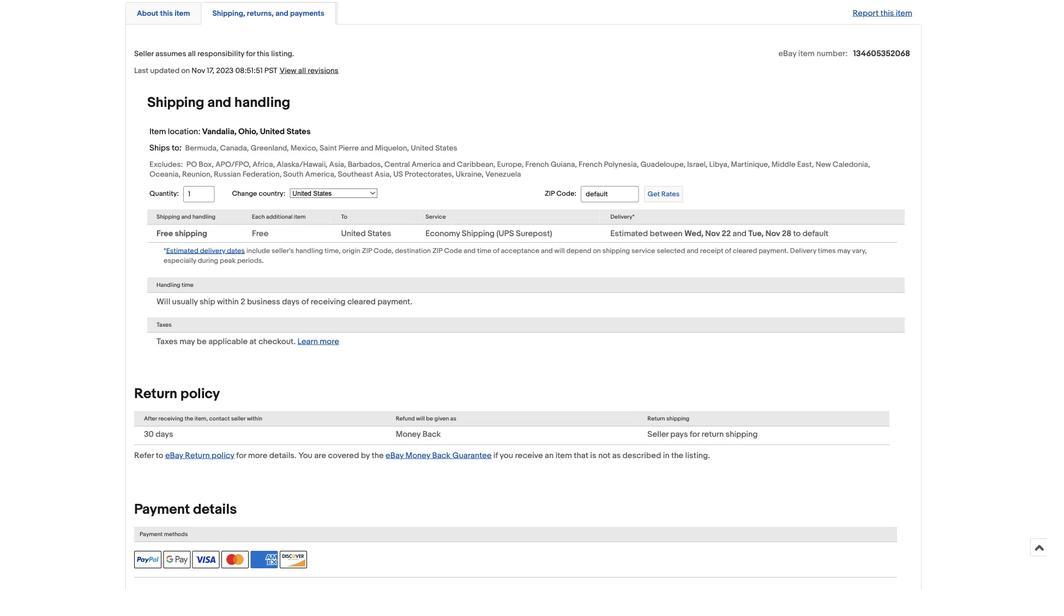 Task type: describe. For each thing, give the bounding box(es) containing it.
checkout.
[[259, 337, 296, 346]]

cleared inside include seller's handling time, origin zip code, destination zip code and time of acceptance and will depend on shipping service selected and receipt of cleared payment. delivery times may vary, especially during peak periods.
[[733, 247, 757, 255]]

0 horizontal spatial of
[[302, 297, 309, 307]]

on inside include seller's handling time, origin zip code, destination zip code and time of acceptance and will depend on shipping service selected and receipt of cleared payment. delivery times may vary, especially during peak periods.
[[593, 247, 601, 255]]

1 vertical spatial policy
[[212, 451, 235, 460]]

return for return policy
[[134, 385, 177, 402]]

item right an at the right of the page
[[556, 451, 572, 460]]

08:51:51
[[235, 66, 263, 75]]

0 vertical spatial back
[[423, 429, 441, 439]]

visa image
[[192, 551, 220, 568]]

1 vertical spatial time
[[182, 281, 194, 289]]

saint
[[320, 143, 337, 153]]

wed,
[[685, 229, 704, 238]]

economy
[[426, 229, 460, 238]]

0 vertical spatial handling
[[234, 94, 290, 111]]

1 horizontal spatial all
[[298, 66, 306, 75]]

money back
[[396, 429, 441, 439]]

0 horizontal spatial as
[[450, 415, 457, 422]]

surepost
[[516, 229, 550, 238]]

miquelon,
[[375, 143, 409, 153]]

0 vertical spatial asia,
[[329, 160, 346, 169]]

1 horizontal spatial return
[[185, 451, 210, 460]]

last
[[134, 66, 148, 75]]

1 vertical spatial back
[[432, 451, 451, 460]]

include
[[247, 247, 270, 255]]

0 vertical spatial for
[[246, 49, 255, 58]]

1 vertical spatial to
[[156, 451, 163, 460]]

2 horizontal spatial of
[[725, 247, 731, 255]]

paypal image
[[134, 551, 161, 568]]

to:
[[172, 143, 182, 153]]

russian
[[214, 170, 241, 179]]

southeast
[[338, 170, 373, 179]]

change
[[232, 189, 257, 198]]

about
[[137, 9, 158, 18]]

Quantity: text field
[[183, 186, 215, 202]]

given
[[435, 415, 449, 422]]

rates
[[662, 190, 680, 198]]

134605352068
[[853, 48, 910, 58]]

depend
[[567, 247, 591, 255]]

2 vertical spatial united
[[341, 229, 366, 238]]

and right 'code'
[[464, 247, 476, 255]]

2 vertical spatial shipping
[[462, 229, 495, 238]]

guadeloupe,
[[641, 160, 686, 169]]

states inside ships to: bermuda, canada, greenland, mexico, saint pierre and miquelon, united states
[[435, 143, 457, 153]]

and up 'vandalia,'
[[207, 94, 231, 111]]

0 vertical spatial united
[[260, 127, 285, 136]]

1 horizontal spatial to
[[793, 229, 801, 238]]

libya,
[[709, 160, 729, 169]]

0 vertical spatial listing.
[[271, 49, 294, 58]]

responsibility
[[198, 49, 244, 58]]

nov for 22
[[706, 229, 720, 238]]

is
[[590, 451, 597, 460]]

1 vertical spatial shipping and handling
[[157, 213, 215, 220]]

ship
[[200, 297, 215, 307]]

28
[[782, 229, 792, 238]]

origin
[[342, 247, 361, 255]]

2 horizontal spatial ebay
[[779, 48, 797, 58]]

methods
[[164, 531, 188, 538]]

change country:
[[232, 189, 285, 198]]

after receiving the item, contact seller within
[[144, 415, 262, 422]]

* estimated delivery dates
[[164, 247, 245, 255]]

number:
[[817, 48, 848, 58]]

guarantee
[[452, 451, 492, 460]]

and inside ships to: bermuda, canada, greenland, mexico, saint pierre and miquelon, united states
[[361, 143, 373, 153]]

22
[[722, 229, 731, 238]]

1 horizontal spatial estimated
[[611, 229, 648, 238]]

refund will be given as
[[396, 415, 457, 422]]

0 vertical spatial shipping
[[147, 94, 204, 111]]

1 horizontal spatial the
[[372, 451, 384, 460]]

about this item button
[[137, 8, 190, 18]]

may inside include seller's handling time, origin zip code, destination zip code and time of acceptance and will depend on shipping service selected and receipt of cleared payment. delivery times may vary, especially during peak periods.
[[838, 247, 851, 255]]

vandalia,
[[202, 127, 237, 136]]

excludes:
[[149, 160, 183, 169]]

0 horizontal spatial zip
[[362, 247, 372, 255]]

shipping up * estimated delivery dates
[[175, 229, 207, 238]]

item location: vandalia, ohio, united states
[[149, 127, 311, 136]]

shipping, returns, and payments button
[[212, 8, 325, 18]]

pays
[[671, 429, 688, 439]]

0 horizontal spatial within
[[217, 297, 239, 307]]

and down wed,
[[687, 247, 699, 255]]

default
[[803, 229, 829, 238]]

item for each additional item
[[294, 213, 306, 220]]

0 horizontal spatial receiving
[[158, 415, 183, 422]]

country:
[[259, 189, 285, 198]]

apo/fpo,
[[216, 160, 251, 169]]

caribbean,
[[457, 160, 496, 169]]

american express image
[[251, 551, 278, 568]]

0 horizontal spatial days
[[156, 429, 173, 439]]

0 vertical spatial more
[[320, 337, 339, 346]]

venezuela
[[485, 170, 521, 179]]

(ups
[[497, 229, 514, 238]]

alaska/hawaii,
[[277, 160, 328, 169]]

payments
[[290, 9, 325, 18]]

zip code:
[[545, 190, 577, 198]]

report this item
[[853, 8, 913, 18]]

economy shipping (ups surepost )
[[426, 229, 552, 238]]

0 vertical spatial shipping and handling
[[147, 94, 290, 111]]

seller for seller pays for return shipping
[[648, 429, 669, 439]]

seller for seller assumes all responsibility for this listing.
[[134, 49, 154, 58]]

get rates button
[[645, 186, 683, 202]]

2 horizontal spatial zip
[[545, 190, 555, 198]]

2 vertical spatial for
[[236, 451, 246, 460]]

2 vertical spatial states
[[368, 229, 391, 238]]

1 horizontal spatial of
[[493, 247, 499, 255]]

and inside po box, apo/fpo, africa, alaska/hawaii, asia, barbados, central america and caribbean, europe, french guiana, french polynesia, guadeloupe, israel, libya, martinique, middle east, new caledonia, oceania, reunion, russian federation, south america, southeast asia, us protectorates, ukraine, venezuela
[[442, 160, 455, 169]]

between
[[650, 229, 683, 238]]

payment details
[[134, 501, 237, 518]]

you
[[298, 451, 313, 460]]

at
[[250, 337, 257, 346]]

taxes for taxes may be applicable at checkout. learn more
[[157, 337, 178, 346]]

2 french from the left
[[579, 160, 602, 169]]

0 vertical spatial on
[[181, 66, 190, 75]]

you
[[500, 451, 513, 460]]

about this item
[[137, 9, 190, 18]]

1 french from the left
[[525, 160, 549, 169]]

are
[[314, 451, 326, 460]]

free for free
[[252, 229, 269, 238]]

shipping inside include seller's handling time, origin zip code, destination zip code and time of acceptance and will depend on shipping service selected and receipt of cleared payment. delivery times may vary, especially during peak periods.
[[603, 247, 630, 255]]

0 horizontal spatial more
[[248, 451, 268, 460]]

0 horizontal spatial estimated
[[166, 247, 198, 255]]

dates
[[227, 247, 245, 255]]

)
[[550, 229, 552, 238]]

contact
[[209, 415, 230, 422]]

0 horizontal spatial payment.
[[378, 297, 413, 307]]

last updated on nov 17, 2023 08:51:51 pst view all revisions
[[134, 66, 339, 75]]

refer
[[134, 451, 154, 460]]

2023
[[216, 66, 234, 75]]

1 horizontal spatial zip
[[433, 247, 443, 255]]

time inside include seller's handling time, origin zip code, destination zip code and time of acceptance and will depend on shipping service selected and receipt of cleared payment. delivery times may vary, especially during peak periods.
[[477, 247, 492, 255]]

*
[[164, 247, 166, 255]]

time,
[[325, 247, 341, 255]]

and right 22
[[733, 229, 747, 238]]



Task type: locate. For each thing, give the bounding box(es) containing it.
receiving up learn more link
[[311, 297, 346, 307]]

the right "in" in the right of the page
[[672, 451, 684, 460]]

1 vertical spatial for
[[690, 429, 700, 439]]

0 vertical spatial receiving
[[311, 297, 346, 307]]

mexico,
[[291, 143, 318, 153]]

be left applicable
[[197, 337, 207, 346]]

free down each
[[252, 229, 269, 238]]

destination
[[395, 247, 431, 255]]

ebay return policy link
[[165, 451, 235, 460]]

item for report this item
[[896, 8, 913, 18]]

and
[[275, 9, 288, 18], [207, 94, 231, 111], [361, 143, 373, 153], [442, 160, 455, 169], [181, 213, 191, 220], [733, 229, 747, 238], [464, 247, 476, 255], [541, 247, 553, 255], [687, 247, 699, 255]]

policy down contact
[[212, 451, 235, 460]]

2 horizontal spatial nov
[[766, 229, 780, 238]]

shipping,
[[212, 9, 245, 18]]

0 horizontal spatial french
[[525, 160, 549, 169]]

asia, down saint
[[329, 160, 346, 169]]

1 vertical spatial as
[[612, 451, 621, 460]]

estimated between wed, nov 22 and tue, nov 28 to default
[[611, 229, 829, 238]]

2 horizontal spatial return
[[648, 415, 665, 422]]

1 vertical spatial handling
[[193, 213, 215, 220]]

payment. inside include seller's handling time, origin zip code, destination zip code and time of acceptance and will depend on shipping service selected and receipt of cleared payment. delivery times may vary, especially during peak periods.
[[759, 247, 789, 255]]

nov left the 17,
[[192, 66, 205, 75]]

seller down return shipping
[[648, 429, 669, 439]]

code
[[444, 247, 462, 255]]

1 vertical spatial return
[[648, 415, 665, 422]]

money down the refund
[[396, 429, 421, 439]]

polynesia,
[[604, 160, 639, 169]]

payment for payment details
[[134, 501, 190, 518]]

0 vertical spatial within
[[217, 297, 239, 307]]

east,
[[797, 160, 814, 169]]

2 horizontal spatial this
[[881, 8, 894, 18]]

seller assumes all responsibility for this listing.
[[134, 49, 294, 58]]

this right report
[[881, 8, 894, 18]]

0 horizontal spatial all
[[188, 49, 196, 58]]

seller up the last
[[134, 49, 154, 58]]

1 horizontal spatial more
[[320, 337, 339, 346]]

0 vertical spatial states
[[287, 127, 311, 136]]

may
[[838, 247, 851, 255], [180, 337, 195, 346]]

return for return shipping
[[648, 415, 665, 422]]

this for report
[[881, 8, 894, 18]]

delivery
[[790, 247, 817, 255]]

israel,
[[687, 160, 708, 169]]

periods.
[[237, 256, 264, 265]]

1 vertical spatial taxes
[[157, 337, 178, 346]]

listing. down seller pays for return shipping
[[685, 451, 710, 460]]

0 horizontal spatial this
[[160, 9, 173, 18]]

item,
[[195, 415, 208, 422]]

1 vertical spatial listing.
[[685, 451, 710, 460]]

this for about
[[160, 9, 173, 18]]

view all revisions link
[[278, 65, 339, 75]]

of up learn
[[302, 297, 309, 307]]

1 horizontal spatial time
[[477, 247, 492, 255]]

taxes for taxes
[[157, 321, 172, 328]]

seller pays for return shipping
[[648, 429, 758, 439]]

estimated down delivery*
[[611, 229, 648, 238]]

include seller's handling time, origin zip code, destination zip code and time of acceptance and will depend on shipping service selected and receipt of cleared payment. delivery times may vary, especially during peak periods.
[[164, 247, 867, 265]]

shipping left service
[[603, 247, 630, 255]]

0 horizontal spatial handling
[[193, 213, 215, 220]]

get rates
[[648, 190, 680, 198]]

all right assumes
[[188, 49, 196, 58]]

time down economy shipping (ups surepost ) in the top of the page
[[477, 247, 492, 255]]

ukraine,
[[456, 170, 484, 179]]

shipping and handling up 'vandalia,'
[[147, 94, 290, 111]]

united up origin
[[341, 229, 366, 238]]

central
[[385, 160, 410, 169]]

more
[[320, 337, 339, 346], [248, 451, 268, 460]]

code,
[[374, 247, 393, 255]]

states up code,
[[368, 229, 391, 238]]

for
[[246, 49, 255, 58], [690, 429, 700, 439], [236, 451, 246, 460]]

tab list
[[125, 0, 922, 24]]

zip left 'code'
[[433, 247, 443, 255]]

may left the vary,
[[838, 247, 851, 255]]

updated
[[150, 66, 180, 75]]

item right about
[[175, 9, 190, 18]]

payment methods
[[140, 531, 188, 538]]

0 vertical spatial be
[[197, 337, 207, 346]]

on
[[181, 66, 190, 75], [593, 247, 601, 255]]

on right depend
[[593, 247, 601, 255]]

more right learn
[[320, 337, 339, 346]]

return shipping
[[648, 415, 690, 422]]

po
[[186, 160, 197, 169]]

days right business
[[282, 297, 300, 307]]

and inside button
[[275, 9, 288, 18]]

1 vertical spatial on
[[593, 247, 601, 255]]

30 days
[[144, 429, 173, 439]]

2 horizontal spatial the
[[672, 451, 684, 460]]

1 vertical spatial more
[[248, 451, 268, 460]]

details
[[193, 501, 237, 518]]

get
[[648, 190, 660, 198]]

1 horizontal spatial ebay
[[386, 451, 404, 460]]

states up ships to: bermuda, canada, greenland, mexico, saint pierre and miquelon, united states
[[287, 127, 311, 136]]

america,
[[305, 170, 336, 179]]

guiana,
[[551, 160, 577, 169]]

tab list containing about this item
[[125, 0, 922, 24]]

1 vertical spatial asia,
[[375, 170, 392, 179]]

tue,
[[749, 229, 764, 238]]

0 vertical spatial return
[[134, 385, 177, 402]]

ebay right by on the left
[[386, 451, 404, 460]]

french right guiana,
[[579, 160, 602, 169]]

return up after
[[134, 385, 177, 402]]

protectorates,
[[405, 170, 454, 179]]

handling left time,
[[296, 247, 323, 255]]

nov left 22
[[706, 229, 720, 238]]

an
[[545, 451, 554, 460]]

0 horizontal spatial to
[[156, 451, 163, 460]]

if
[[494, 451, 498, 460]]

0 vertical spatial estimated
[[611, 229, 648, 238]]

0 vertical spatial all
[[188, 49, 196, 58]]

payment up 'payment methods'
[[134, 501, 190, 518]]

1 horizontal spatial receiving
[[311, 297, 346, 307]]

0 horizontal spatial united
[[260, 127, 285, 136]]

as right given
[[450, 415, 457, 422]]

in
[[663, 451, 670, 460]]

south
[[283, 170, 304, 179]]

will
[[157, 297, 170, 307]]

1 horizontal spatial handling
[[234, 94, 290, 111]]

united up greenland, at the top left
[[260, 127, 285, 136]]

1 vertical spatial payment
[[140, 531, 163, 538]]

1 vertical spatial may
[[180, 337, 195, 346]]

0 vertical spatial policy
[[180, 385, 220, 402]]

0 vertical spatial money
[[396, 429, 421, 439]]

1 horizontal spatial listing.
[[685, 451, 710, 460]]

europe,
[[497, 160, 524, 169]]

as right not
[[612, 451, 621, 460]]

all right view
[[298, 66, 306, 75]]

after
[[144, 415, 157, 422]]

to
[[793, 229, 801, 238], [156, 451, 163, 460]]

return down item,
[[185, 451, 210, 460]]

1 horizontal spatial will
[[555, 247, 565, 255]]

handling down quantity: text box
[[193, 213, 215, 220]]

this up 'pst'
[[257, 49, 270, 58]]

0 vertical spatial as
[[450, 415, 457, 422]]

item inside button
[[175, 9, 190, 18]]

back
[[423, 429, 441, 439], [432, 451, 451, 460]]

0 horizontal spatial the
[[185, 415, 193, 422]]

french left guiana,
[[525, 160, 549, 169]]

17,
[[207, 66, 214, 75]]

0 horizontal spatial listing.
[[271, 49, 294, 58]]

business
[[247, 297, 280, 307]]

google pay image
[[163, 551, 191, 568]]

1 vertical spatial all
[[298, 66, 306, 75]]

be for will
[[426, 415, 433, 422]]

handling time
[[157, 281, 194, 289]]

learn
[[298, 337, 318, 346]]

may down usually
[[180, 337, 195, 346]]

shipping left the (ups
[[462, 229, 495, 238]]

shipping up the free shipping
[[157, 213, 180, 220]]

back down "refund will be given as"
[[423, 429, 441, 439]]

during
[[198, 256, 218, 265]]

shipping up pays
[[667, 415, 690, 422]]

handling inside include seller's handling time, origin zip code, destination zip code and time of acceptance and will depend on shipping service selected and receipt of cleared payment. delivery times may vary, especially during peak periods.
[[296, 247, 323, 255]]

1 vertical spatial states
[[435, 143, 457, 153]]

back left the guarantee
[[432, 451, 451, 460]]

ebay item number: 134605352068
[[779, 48, 910, 58]]

of right receipt
[[725, 247, 731, 255]]

0 horizontal spatial on
[[181, 66, 190, 75]]

ebay money back guarantee link
[[386, 451, 492, 460]]

will usually ship within 2 business days of receiving cleared payment.
[[157, 297, 413, 307]]

time up usually
[[182, 281, 194, 289]]

this right about
[[160, 9, 173, 18]]

payment.
[[759, 247, 789, 255], [378, 297, 413, 307]]

1 horizontal spatial days
[[282, 297, 300, 307]]

handling
[[157, 281, 180, 289]]

delivery
[[200, 247, 225, 255]]

1 vertical spatial be
[[426, 415, 433, 422]]

1 horizontal spatial this
[[257, 49, 270, 58]]

box,
[[199, 160, 214, 169]]

1 vertical spatial seller
[[648, 429, 669, 439]]

policy up item,
[[180, 385, 220, 402]]

1 vertical spatial within
[[247, 415, 262, 422]]

item for about this item
[[175, 9, 190, 18]]

listing. up view
[[271, 49, 294, 58]]

seller
[[134, 49, 154, 58], [648, 429, 669, 439]]

will inside include seller's handling time, origin zip code, destination zip code and time of acceptance and will depend on shipping service selected and receipt of cleared payment. delivery times may vary, especially during peak periods.
[[555, 247, 565, 255]]

united states
[[341, 229, 391, 238]]

1 horizontal spatial seller
[[648, 429, 669, 439]]

payment for payment methods
[[140, 531, 163, 538]]

within left 2
[[217, 297, 239, 307]]

oceania,
[[149, 170, 181, 179]]

shipping and handling
[[147, 94, 290, 111], [157, 213, 215, 220]]

shipping and handling up the free shipping
[[157, 213, 215, 220]]

described
[[623, 451, 661, 460]]

ships
[[149, 143, 170, 153]]

additional
[[266, 213, 293, 220]]

united up america
[[411, 143, 434, 153]]

learn more link
[[298, 337, 339, 346]]

0 horizontal spatial asia,
[[329, 160, 346, 169]]

1 horizontal spatial cleared
[[733, 247, 757, 255]]

0 horizontal spatial may
[[180, 337, 195, 346]]

to
[[341, 213, 347, 220]]

item right additional
[[294, 213, 306, 220]]

this inside button
[[160, 9, 173, 18]]

to right 28
[[793, 229, 801, 238]]

martinique,
[[731, 160, 770, 169]]

united inside ships to: bermuda, canada, greenland, mexico, saint pierre and miquelon, united states
[[411, 143, 434, 153]]

of down economy shipping (ups surepost ) in the top of the page
[[493, 247, 499, 255]]

2 free from the left
[[252, 229, 269, 238]]

1 vertical spatial days
[[156, 429, 173, 439]]

2 vertical spatial return
[[185, 451, 210, 460]]

not
[[598, 451, 611, 460]]

states up america
[[435, 143, 457, 153]]

return up "in" in the right of the page
[[648, 415, 665, 422]]

payment
[[134, 501, 190, 518], [140, 531, 163, 538]]

days right 30
[[156, 429, 173, 439]]

and right returns,
[[275, 9, 288, 18]]

0 horizontal spatial free
[[157, 229, 173, 238]]

and up the free shipping
[[181, 213, 191, 220]]

will right the refund
[[416, 415, 425, 422]]

payment. down 28
[[759, 247, 789, 255]]

for down seller on the bottom left of the page
[[236, 451, 246, 460]]

1 vertical spatial receiving
[[158, 415, 183, 422]]

master card image
[[222, 551, 249, 568]]

ebay left the number:
[[779, 48, 797, 58]]

shipping
[[175, 229, 207, 238], [603, 247, 630, 255], [667, 415, 690, 422], [726, 429, 758, 439]]

united
[[260, 127, 285, 136], [411, 143, 434, 153], [341, 229, 366, 238]]

will left depend
[[555, 247, 565, 255]]

and up protectorates,
[[442, 160, 455, 169]]

on right updated
[[181, 66, 190, 75]]

ebay down 30 days
[[165, 451, 183, 460]]

2 horizontal spatial states
[[435, 143, 457, 153]]

1 horizontal spatial nov
[[706, 229, 720, 238]]

money down money back
[[406, 451, 430, 460]]

federation,
[[243, 170, 282, 179]]

1 vertical spatial will
[[416, 415, 425, 422]]

nov left 28
[[766, 229, 780, 238]]

1 free from the left
[[157, 229, 173, 238]]

the right by on the left
[[372, 451, 384, 460]]

nov for 17,
[[192, 66, 205, 75]]

will
[[555, 247, 565, 255], [416, 415, 425, 422]]

payment. down code,
[[378, 297, 413, 307]]

and up barbados,
[[361, 143, 373, 153]]

po box, apo/fpo, africa, alaska/hawaii, asia, barbados, central america and caribbean, europe, french guiana, french polynesia, guadeloupe, israel, libya, martinique, middle east, new caledonia, oceania, reunion, russian federation, south america, southeast asia, us protectorates, ukraine, venezuela
[[149, 160, 870, 179]]

1 vertical spatial united
[[411, 143, 434, 153]]

payment left methods
[[140, 531, 163, 538]]

be for may
[[197, 337, 207, 346]]

2 taxes from the top
[[157, 337, 178, 346]]

refund
[[396, 415, 415, 422]]

0 horizontal spatial ebay
[[165, 451, 183, 460]]

ZIP Code: text field
[[581, 186, 639, 202]]

cleared down tue,
[[733, 247, 757, 255]]

0 horizontal spatial be
[[197, 337, 207, 346]]

1 vertical spatial cleared
[[347, 297, 376, 307]]

item left the number:
[[799, 48, 815, 58]]

0 vertical spatial payment
[[134, 501, 190, 518]]

receiving up 30 days
[[158, 415, 183, 422]]

1 horizontal spatial french
[[579, 160, 602, 169]]

states
[[287, 127, 311, 136], [435, 143, 457, 153], [368, 229, 391, 238]]

the left item,
[[185, 415, 193, 422]]

shipping right "return" at right bottom
[[726, 429, 758, 439]]

1 horizontal spatial asia,
[[375, 170, 392, 179]]

be left given
[[426, 415, 433, 422]]

discover image
[[280, 551, 307, 568]]

refer to ebay return policy for more details. you are covered by the ebay money back guarantee if you receive an item that is not as described in the listing.
[[134, 451, 710, 460]]

2 horizontal spatial united
[[411, 143, 434, 153]]

shipping up location:
[[147, 94, 204, 111]]

quantity:
[[149, 190, 179, 198]]

1 horizontal spatial as
[[612, 451, 621, 460]]

handling up ohio,
[[234, 94, 290, 111]]

zip left code:
[[545, 190, 555, 198]]

free up *
[[157, 229, 173, 238]]

each additional item
[[252, 213, 306, 220]]

and down the )
[[541, 247, 553, 255]]

times
[[818, 247, 836, 255]]

0 horizontal spatial cleared
[[347, 297, 376, 307]]

for up 08:51:51
[[246, 49, 255, 58]]

0 horizontal spatial return
[[134, 385, 177, 402]]

that
[[574, 451, 589, 460]]

item right report
[[896, 8, 913, 18]]

asia, left us
[[375, 170, 392, 179]]

within right seller on the bottom left of the page
[[247, 415, 262, 422]]

zip right origin
[[362, 247, 372, 255]]

0 horizontal spatial nov
[[192, 66, 205, 75]]

0 horizontal spatial states
[[287, 127, 311, 136]]

0 vertical spatial days
[[282, 297, 300, 307]]

especially
[[164, 256, 196, 265]]

1 horizontal spatial payment.
[[759, 247, 789, 255]]

1 vertical spatial shipping
[[157, 213, 180, 220]]

0 horizontal spatial will
[[416, 415, 425, 422]]

more left details.
[[248, 451, 268, 460]]

1 vertical spatial money
[[406, 451, 430, 460]]

1 taxes from the top
[[157, 321, 172, 328]]

free for free shipping
[[157, 229, 173, 238]]

estimated up "especially"
[[166, 247, 198, 255]]



Task type: vqa. For each thing, say whether or not it's contained in the screenshot.
the rightmost PAYMENT.
yes



